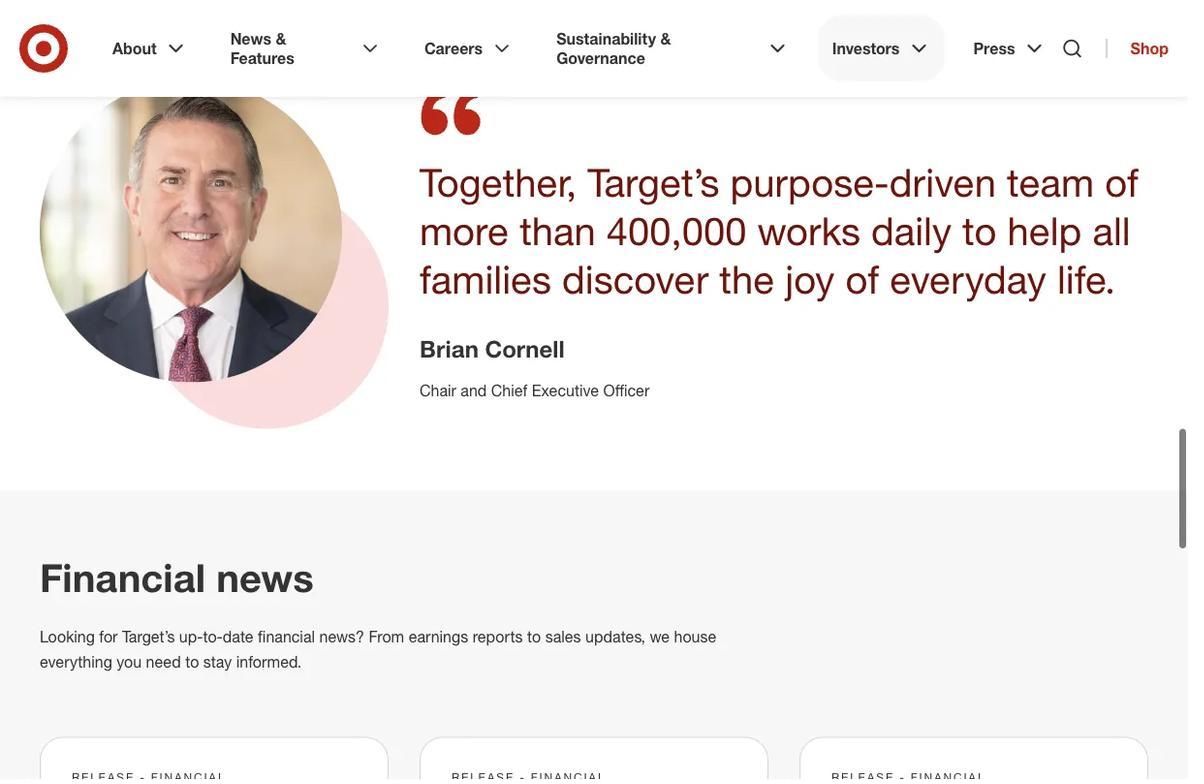 Task type: describe. For each thing, give the bounding box(es) containing it.
investors
[[832, 39, 900, 58]]

together, target's purpose-driven team of more than 400,000 works daily to help all families discover the joy of everyday life.
[[420, 158, 1139, 303]]

looking
[[40, 628, 95, 647]]

news
[[230, 29, 271, 48]]

house
[[674, 628, 717, 647]]

400,000
[[607, 207, 747, 254]]

sales
[[546, 628, 581, 647]]

features
[[230, 48, 295, 67]]

to for sales
[[527, 628, 541, 647]]

to for help
[[963, 207, 997, 254]]

looking for target's up-to-date financial news? from earnings reports to sales updates, we house everything you need to stay informed.
[[40, 628, 717, 672]]

informed.
[[236, 653, 302, 672]]

to-
[[203, 628, 223, 647]]

families
[[420, 255, 552, 303]]

governance
[[557, 48, 646, 67]]

sustainability
[[557, 29, 656, 48]]

1 horizontal spatial of
[[1105, 158, 1139, 206]]

careers link
[[411, 16, 528, 81]]

joy
[[786, 255, 835, 303]]

& for news
[[276, 29, 286, 48]]

sustainability & governance
[[557, 29, 671, 67]]

reports
[[473, 628, 523, 647]]

press
[[974, 39, 1016, 58]]

press link
[[960, 16, 1060, 81]]

everyday
[[890, 255, 1047, 303]]

careers
[[425, 39, 483, 58]]

for
[[99, 628, 118, 647]]

the
[[720, 255, 775, 303]]

help
[[1008, 207, 1082, 254]]

target's inside looking for target's up-to-date financial news? from earnings reports to sales updates, we house everything you need to stay informed.
[[122, 628, 175, 647]]

updates,
[[586, 628, 646, 647]]

a man in a suit and tie image
[[40, 80, 342, 383]]

more
[[420, 207, 509, 254]]

daily
[[872, 207, 952, 254]]

about
[[112, 39, 157, 58]]

investors link
[[819, 16, 945, 81]]

than
[[520, 207, 596, 254]]

financial
[[40, 554, 206, 601]]

brian
[[420, 335, 479, 363]]

earnings
[[409, 628, 468, 647]]

from
[[369, 628, 405, 647]]



Task type: vqa. For each thing, say whether or not it's contained in the screenshot.
the leftmost "Investors" link
no



Task type: locate. For each thing, give the bounding box(es) containing it.
2 & from the left
[[661, 29, 671, 48]]

executive
[[532, 382, 599, 401]]

target's up 400,000
[[588, 158, 720, 206]]

life.
[[1058, 255, 1116, 303]]

&
[[276, 29, 286, 48], [661, 29, 671, 48]]

shop link
[[1107, 39, 1169, 58]]

chief
[[491, 382, 528, 401]]

& inside sustainability & governance
[[661, 29, 671, 48]]

1 & from the left
[[276, 29, 286, 48]]

up-
[[179, 628, 203, 647]]

discover
[[562, 255, 709, 303]]

about link
[[99, 16, 201, 81]]

of right joy
[[846, 255, 879, 303]]

target's inside together, target's purpose-driven team of more than 400,000 works daily to help all families discover the joy of everyday life.
[[588, 158, 720, 206]]

of up 'all'
[[1105, 158, 1139, 206]]

to
[[963, 207, 997, 254], [527, 628, 541, 647], [185, 653, 199, 672]]

and
[[461, 382, 487, 401]]

1 horizontal spatial target's
[[588, 158, 720, 206]]

chair and chief executive officer
[[420, 382, 650, 401]]

you
[[117, 653, 142, 672]]

all
[[1093, 207, 1131, 254]]

& up features
[[276, 29, 286, 48]]

news & features
[[230, 29, 295, 67]]

0 horizontal spatial target's
[[122, 628, 175, 647]]

we
[[650, 628, 670, 647]]

shop
[[1131, 39, 1169, 58]]

to down up-
[[185, 653, 199, 672]]

purpose-
[[731, 158, 890, 206]]

team
[[1007, 158, 1095, 206]]

to left sales
[[527, 628, 541, 647]]

0 vertical spatial target's
[[588, 158, 720, 206]]

to inside together, target's purpose-driven team of more than 400,000 works daily to help all families discover the joy of everyday life.
[[963, 207, 997, 254]]

& right sustainability on the top of the page
[[661, 29, 671, 48]]

cornell
[[485, 335, 565, 363]]

2 horizontal spatial to
[[963, 207, 997, 254]]

financial
[[258, 628, 315, 647]]

news
[[216, 554, 314, 601]]

to up everyday
[[963, 207, 997, 254]]

target's up need
[[122, 628, 175, 647]]

0 horizontal spatial &
[[276, 29, 286, 48]]

news & features link
[[217, 16, 395, 81]]

financial news
[[40, 554, 314, 601]]

& for sustainability
[[661, 29, 671, 48]]

0 horizontal spatial of
[[846, 255, 879, 303]]

news?
[[319, 628, 365, 647]]

1 horizontal spatial &
[[661, 29, 671, 48]]

sustainability & governance link
[[543, 16, 803, 81]]

of
[[1105, 158, 1139, 206], [846, 255, 879, 303]]

1 vertical spatial of
[[846, 255, 879, 303]]

stay
[[203, 653, 232, 672]]

2 vertical spatial to
[[185, 653, 199, 672]]

1 horizontal spatial to
[[527, 628, 541, 647]]

need
[[146, 653, 181, 672]]

works
[[758, 207, 861, 254]]

0 horizontal spatial to
[[185, 653, 199, 672]]

brian cornell
[[420, 335, 565, 363]]

officer
[[603, 382, 650, 401]]

driven
[[890, 158, 997, 206]]

& inside "news & features"
[[276, 29, 286, 48]]

0 vertical spatial of
[[1105, 158, 1139, 206]]

1 vertical spatial target's
[[122, 628, 175, 647]]

date
[[223, 628, 254, 647]]

1 vertical spatial to
[[527, 628, 541, 647]]

chair
[[420, 382, 457, 401]]

0 vertical spatial to
[[963, 207, 997, 254]]

together,
[[420, 158, 577, 206]]

target's
[[588, 158, 720, 206], [122, 628, 175, 647]]

everything
[[40, 653, 112, 672]]



